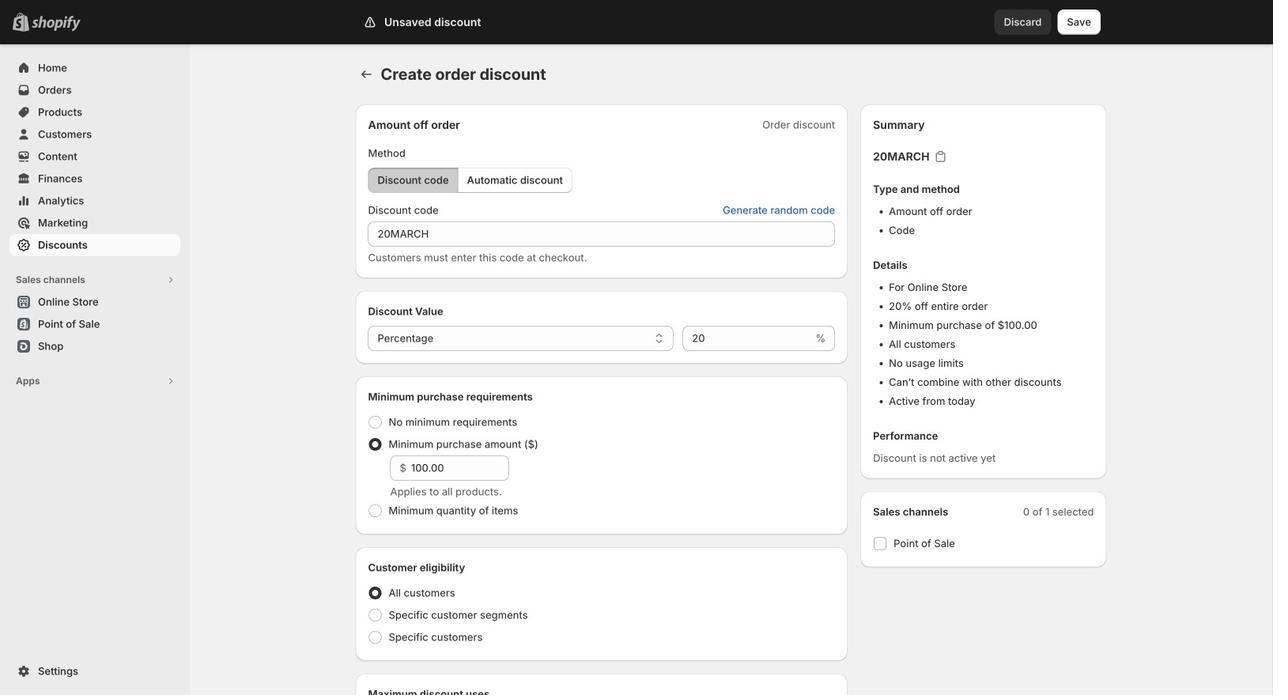 Task type: locate. For each thing, give the bounding box(es) containing it.
shopify image
[[32, 16, 81, 31]]

None text field
[[368, 221, 835, 247], [683, 326, 812, 351], [368, 221, 835, 247], [683, 326, 812, 351]]



Task type: vqa. For each thing, say whether or not it's contained in the screenshot.
0.00 text field
yes



Task type: describe. For each thing, give the bounding box(es) containing it.
0.00 text field
[[411, 455, 509, 481]]



